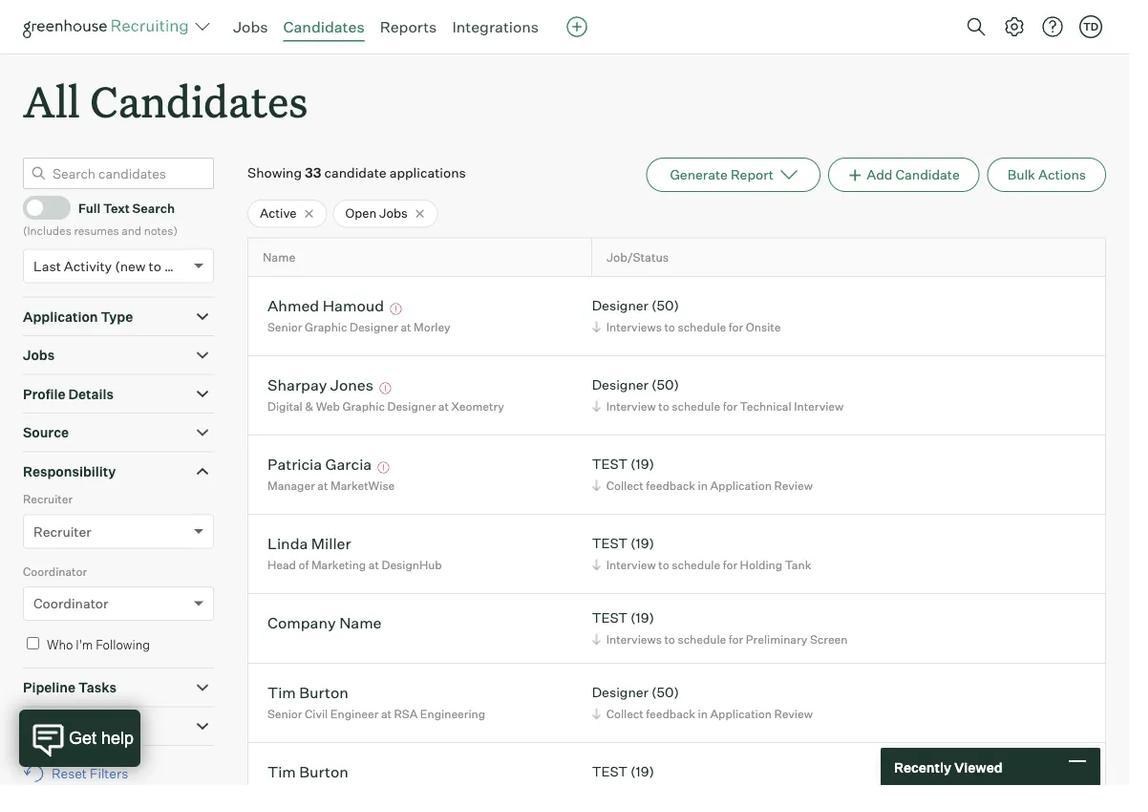 Task type: vqa. For each thing, say whether or not it's contained in the screenshot.
Review inside Designer (50) Collect feedback in Application Review
yes



Task type: describe. For each thing, give the bounding box(es) containing it.
garcia
[[325, 455, 372, 474]]

old)
[[164, 258, 189, 274]]

review for (50)
[[774, 707, 813, 721]]

tim burton
[[268, 762, 349, 781]]

interviews to schedule for onsite link
[[589, 318, 786, 336]]

ahmed
[[268, 296, 319, 315]]

reports link
[[380, 17, 437, 36]]

generate report
[[670, 166, 774, 183]]

test (19) interviews to schedule for preliminary screen
[[592, 610, 848, 647]]

company name
[[268, 613, 382, 632]]

sharpay jones
[[268, 375, 374, 394]]

configure image
[[1003, 15, 1026, 38]]

search image
[[965, 15, 988, 38]]

1 vertical spatial graphic
[[343, 399, 385, 413]]

interviews for test
[[606, 632, 662, 647]]

Who I'm Following checkbox
[[27, 638, 39, 650]]

bulk actions link
[[988, 158, 1107, 192]]

senior inside tim burton senior civil engineer at rsa engineering
[[268, 707, 302, 721]]

to for designer (50) interviews to schedule for onsite
[[665, 320, 675, 334]]

test for test (19) collect feedback in application review
[[592, 456, 628, 473]]

company
[[268, 613, 336, 632]]

recently viewed
[[894, 759, 1003, 776]]

report
[[731, 166, 774, 183]]

source
[[23, 424, 69, 441]]

greenhouse recruiting image
[[23, 15, 195, 38]]

0 vertical spatial application
[[23, 308, 98, 325]]

for for test (19) interview to schedule for holding tank
[[723, 558, 738, 572]]

preliminary
[[746, 632, 808, 647]]

schedule for test (19) interview to schedule for holding tank
[[672, 558, 721, 572]]

designhub
[[382, 558, 442, 572]]

interview for (19)
[[606, 558, 656, 572]]

resumes
[[74, 223, 119, 238]]

ahmed hamoud has been in onsite for more than 21 days image
[[387, 304, 405, 315]]

feedback for (50)
[[646, 707, 696, 721]]

&
[[305, 399, 314, 413]]

last activity (new to old) option
[[33, 258, 189, 274]]

activity
[[64, 258, 112, 274]]

i'm
[[76, 638, 93, 653]]

details
[[68, 386, 114, 402]]

responsibility
[[23, 463, 116, 480]]

designer (50) interviews to schedule for onsite
[[592, 297, 781, 334]]

text
[[103, 200, 130, 215]]

33
[[305, 165, 321, 181]]

designer down sharpay jones has been in technical interview for more than 14 days image at the left of the page
[[387, 399, 436, 413]]

interview for (50)
[[606, 399, 656, 413]]

schedule for test (19) interviews to schedule for preliminary screen
[[678, 632, 726, 647]]

full
[[78, 200, 101, 215]]

reset
[[52, 766, 87, 782]]

head
[[268, 558, 296, 572]]

marketwise
[[331, 478, 395, 493]]

holding
[[740, 558, 783, 572]]

(50) for ahmed hamoud
[[652, 297, 679, 314]]

sharpay
[[268, 375, 327, 394]]

rsa
[[394, 707, 418, 721]]

notes)
[[144, 223, 178, 238]]

(includes
[[23, 223, 71, 238]]

test (19)
[[592, 764, 654, 780]]

schedule for designer (50) interviews to schedule for onsite
[[678, 320, 726, 334]]

miller
[[311, 534, 351, 553]]

at down patricia garcia link
[[318, 478, 328, 493]]

technical
[[740, 399, 792, 413]]

interviews for designer
[[606, 320, 662, 334]]

bulk
[[1008, 166, 1036, 183]]

collect for designer
[[606, 707, 644, 721]]

application type
[[23, 308, 133, 325]]

application for test (19)
[[710, 478, 772, 493]]

applications
[[390, 165, 466, 181]]

manager
[[268, 478, 315, 493]]

collect for test
[[606, 478, 644, 493]]

open
[[345, 206, 377, 221]]

designer (50) interview to schedule for technical interview
[[592, 377, 844, 413]]

showing 33 candidate applications
[[247, 165, 466, 181]]

engineer
[[330, 707, 379, 721]]

in for (19)
[[698, 478, 708, 493]]

designer for designer (50) collect feedback in application review
[[592, 684, 649, 701]]

0 horizontal spatial jobs
[[23, 347, 55, 364]]

pipeline tasks
[[23, 680, 117, 696]]

open jobs
[[345, 206, 408, 221]]

bulk actions
[[1008, 166, 1086, 183]]

of
[[299, 558, 309, 572]]

ahmed hamoud
[[268, 296, 384, 315]]

tim burton senior civil engineer at rsa engineering
[[268, 683, 485, 721]]

senior graphic designer at morley
[[268, 320, 451, 334]]

td
[[1084, 20, 1099, 33]]

to for test (19) interviews to schedule for preliminary screen
[[665, 632, 675, 647]]

for for test (19) interviews to schedule for preliminary screen
[[729, 632, 744, 647]]

(19) for test (19) interview to schedule for holding tank
[[631, 535, 654, 552]]

patricia garcia has been in application review for more than 5 days image
[[375, 462, 392, 474]]

collect feedback in application review link for (50)
[[589, 705, 818, 723]]

sharpay jones link
[[268, 375, 374, 397]]

Search candidates field
[[23, 158, 214, 189]]

job/status
[[607, 250, 669, 265]]

filters
[[90, 766, 128, 782]]

tank
[[785, 558, 812, 572]]

candidates link
[[283, 17, 365, 36]]

add
[[867, 166, 893, 183]]

coordinator element
[[23, 563, 214, 635]]

all
[[23, 73, 80, 129]]

0 vertical spatial name
[[263, 250, 296, 265]]

candidate
[[324, 165, 387, 181]]

1 vertical spatial recruiter
[[33, 523, 91, 540]]

(19) for test (19) interviews to schedule for preliminary screen
[[631, 610, 654, 627]]

burton for tim burton
[[299, 762, 349, 781]]

hamoud
[[323, 296, 384, 315]]

marketing
[[311, 558, 366, 572]]

(new
[[115, 258, 146, 274]]

who i'm following
[[47, 638, 150, 653]]

actions
[[1039, 166, 1086, 183]]



Task type: locate. For each thing, give the bounding box(es) containing it.
2 feedback from the top
[[646, 707, 696, 721]]

0 vertical spatial senior
[[268, 320, 302, 334]]

burton for tim burton senior civil engineer at rsa engineering
[[299, 683, 349, 702]]

civil
[[305, 707, 328, 721]]

collect inside test (19) collect feedback in application review
[[606, 478, 644, 493]]

to left old)
[[149, 258, 161, 274]]

interview to schedule for holding tank link
[[589, 556, 816, 574]]

test for test (19)
[[592, 764, 628, 780]]

type
[[101, 308, 133, 325]]

(50) inside designer (50) interviews to schedule for onsite
[[652, 297, 679, 314]]

onsite
[[746, 320, 781, 334]]

digital & web graphic designer at xeometry
[[268, 399, 504, 413]]

coordinator
[[23, 564, 87, 579], [33, 596, 108, 612]]

1 vertical spatial name
[[339, 613, 382, 632]]

burton up civil
[[299, 683, 349, 702]]

for left onsite
[[729, 320, 744, 334]]

1 senior from the top
[[268, 320, 302, 334]]

2 collect feedback in application review link from the top
[[589, 705, 818, 723]]

schedule inside test (19) interview to schedule for holding tank
[[672, 558, 721, 572]]

2 horizontal spatial jobs
[[379, 206, 408, 221]]

(19) for test (19)
[[631, 764, 654, 780]]

review up tank
[[774, 478, 813, 493]]

1 collect from the top
[[606, 478, 644, 493]]

1 vertical spatial tim burton link
[[268, 762, 349, 784]]

review for (19)
[[774, 478, 813, 493]]

reset filters button
[[23, 756, 138, 786]]

for inside test (19) interviews to schedule for preliminary screen
[[729, 632, 744, 647]]

1 vertical spatial feedback
[[646, 707, 696, 721]]

at
[[401, 320, 411, 334], [438, 399, 449, 413], [318, 478, 328, 493], [369, 558, 379, 572], [381, 707, 392, 721]]

who
[[47, 638, 73, 653]]

at inside tim burton senior civil engineer at rsa engineering
[[381, 707, 392, 721]]

collect inside designer (50) collect feedback in application review
[[606, 707, 644, 721]]

1 vertical spatial (50)
[[652, 377, 679, 393]]

ahmed hamoud link
[[268, 296, 384, 318]]

senior down ahmed
[[268, 320, 302, 334]]

to down job/status
[[665, 320, 675, 334]]

0 horizontal spatial name
[[263, 250, 296, 265]]

in up test (19) interview to schedule for holding tank
[[698, 478, 708, 493]]

designer (50) collect feedback in application review
[[592, 684, 813, 721]]

screen
[[810, 632, 848, 647]]

in for (50)
[[698, 707, 708, 721]]

(19) inside test (19) interviews to schedule for preliminary screen
[[631, 610, 654, 627]]

review inside test (19) collect feedback in application review
[[774, 478, 813, 493]]

at right marketing
[[369, 558, 379, 572]]

schedule for designer (50) interview to schedule for technical interview
[[672, 399, 721, 413]]

to for last activity (new to old)
[[149, 258, 161, 274]]

generate report button
[[646, 158, 821, 192]]

interviews down job/status
[[606, 320, 662, 334]]

application down interviews to schedule for preliminary screen link
[[710, 707, 772, 721]]

1 test from the top
[[592, 456, 628, 473]]

to for test (19) interview to schedule for holding tank
[[659, 558, 670, 572]]

1 collect feedback in application review link from the top
[[589, 477, 818, 495]]

candidates
[[283, 17, 365, 36], [90, 73, 308, 129]]

feedback inside test (19) collect feedback in application review
[[646, 478, 696, 493]]

schedule inside test (19) interviews to schedule for preliminary screen
[[678, 632, 726, 647]]

designer inside designer (50) interviews to schedule for onsite
[[592, 297, 649, 314]]

active
[[260, 206, 297, 221]]

jobs up profile
[[23, 347, 55, 364]]

3 test from the top
[[592, 610, 628, 627]]

in inside test (19) collect feedback in application review
[[698, 478, 708, 493]]

designer up test (19) on the bottom right
[[592, 684, 649, 701]]

candidate reports are now available! apply filters and select "view in app" element
[[646, 158, 821, 192]]

in
[[698, 478, 708, 493], [698, 707, 708, 721]]

last activity (new to old)
[[33, 258, 189, 274]]

to up designer (50) collect feedback in application review
[[665, 632, 675, 647]]

2 (50) from the top
[[652, 377, 679, 393]]

1 vertical spatial collect
[[606, 707, 644, 721]]

tim burton link down civil
[[268, 762, 349, 784]]

interviews up designer (50) collect feedback in application review
[[606, 632, 662, 647]]

tim inside tim burton senior civil engineer at rsa engineering
[[268, 683, 296, 702]]

patricia garcia
[[268, 455, 372, 474]]

to up test (19) interviews to schedule for preliminary screen
[[659, 558, 670, 572]]

interview inside test (19) interview to schedule for holding tank
[[606, 558, 656, 572]]

1 vertical spatial candidates
[[90, 73, 308, 129]]

collect feedback in application review link
[[589, 477, 818, 495], [589, 705, 818, 723]]

test for test (19) interview to schedule for holding tank
[[592, 535, 628, 552]]

tasks
[[78, 680, 117, 696]]

interview to schedule for technical interview link
[[589, 397, 849, 415]]

4 (19) from the top
[[631, 764, 654, 780]]

(19) inside test (19) collect feedback in application review
[[631, 456, 654, 473]]

tim for tim burton
[[268, 762, 296, 781]]

1 in from the top
[[698, 478, 708, 493]]

schedule inside the designer (50) interview to schedule for technical interview
[[672, 399, 721, 413]]

1 vertical spatial burton
[[299, 762, 349, 781]]

0 vertical spatial graphic
[[305, 320, 347, 334]]

test (19) interview to schedule for holding tank
[[592, 535, 812, 572]]

application for designer (50)
[[710, 707, 772, 721]]

to up test (19) collect feedback in application review
[[659, 399, 670, 413]]

linda miller head of marketing at designhub
[[268, 534, 442, 572]]

to inside designer (50) interviews to schedule for onsite
[[665, 320, 675, 334]]

1 horizontal spatial jobs
[[233, 17, 268, 36]]

0 vertical spatial collect feedback in application review link
[[589, 477, 818, 495]]

jobs
[[233, 17, 268, 36], [379, 206, 408, 221], [23, 347, 55, 364]]

at for &
[[438, 399, 449, 413]]

candidate
[[896, 166, 960, 183]]

test (19) collect feedback in application review
[[592, 456, 813, 493]]

test inside test (19) interview to schedule for holding tank
[[592, 535, 628, 552]]

(19) for test (19) collect feedback in application review
[[631, 456, 654, 473]]

2 in from the top
[[698, 707, 708, 721]]

application
[[23, 308, 98, 325], [710, 478, 772, 493], [710, 707, 772, 721]]

interviews inside designer (50) interviews to schedule for onsite
[[606, 320, 662, 334]]

application up test (19) interview to schedule for holding tank
[[710, 478, 772, 493]]

candidates right jobs 'link' at the left of page
[[283, 17, 365, 36]]

3 (50) from the top
[[652, 684, 679, 701]]

test inside test (19) interviews to schedule for preliminary screen
[[592, 610, 628, 627]]

for left preliminary
[[729, 632, 744, 647]]

2 tim burton link from the top
[[268, 762, 349, 784]]

designer for designer (50) interview to schedule for technical interview
[[592, 377, 649, 393]]

designer inside the designer (50) interview to schedule for technical interview
[[592, 377, 649, 393]]

at left rsa
[[381, 707, 392, 721]]

for left holding on the bottom right of the page
[[723, 558, 738, 572]]

manager at marketwise
[[268, 478, 395, 493]]

0 vertical spatial tim burton link
[[268, 683, 349, 705]]

to
[[149, 258, 161, 274], [665, 320, 675, 334], [659, 399, 670, 413], [659, 558, 670, 572], [665, 632, 675, 647]]

0 vertical spatial (50)
[[652, 297, 679, 314]]

1 review from the top
[[774, 478, 813, 493]]

jobs left candidates link
[[233, 17, 268, 36]]

checkmark image
[[32, 200, 46, 214]]

(19)
[[631, 456, 654, 473], [631, 535, 654, 552], [631, 610, 654, 627], [631, 764, 654, 780]]

for for designer (50) interviews to schedule for onsite
[[729, 320, 744, 334]]

at left xeometry
[[438, 399, 449, 413]]

generate
[[670, 166, 728, 183]]

xeometry
[[452, 399, 504, 413]]

linda
[[268, 534, 308, 553]]

graphic down jones
[[343, 399, 385, 413]]

recruiter
[[23, 492, 73, 507], [33, 523, 91, 540]]

integrations link
[[452, 17, 539, 36]]

2 vertical spatial jobs
[[23, 347, 55, 364]]

2 review from the top
[[774, 707, 813, 721]]

for left the 'technical'
[[723, 399, 738, 413]]

0 vertical spatial candidates
[[283, 17, 365, 36]]

designer down interviews to schedule for onsite link
[[592, 377, 649, 393]]

jobs right open
[[379, 206, 408, 221]]

0 vertical spatial jobs
[[233, 17, 268, 36]]

1 vertical spatial collect feedback in application review link
[[589, 705, 818, 723]]

0 vertical spatial review
[[774, 478, 813, 493]]

tim burton link for test (19)
[[268, 762, 349, 784]]

application inside test (19) collect feedback in application review
[[710, 478, 772, 493]]

recruiter element
[[23, 490, 214, 563]]

review
[[774, 478, 813, 493], [774, 707, 813, 721]]

patricia
[[268, 455, 322, 474]]

1 vertical spatial review
[[774, 707, 813, 721]]

in down interviews to schedule for preliminary screen link
[[698, 707, 708, 721]]

in inside designer (50) collect feedback in application review
[[698, 707, 708, 721]]

1 tim from the top
[[268, 683, 296, 702]]

add candidate
[[867, 166, 960, 183]]

candidates down jobs 'link' at the left of page
[[90, 73, 308, 129]]

1 vertical spatial interviews
[[606, 632, 662, 647]]

(50) inside designer (50) collect feedback in application review
[[652, 684, 679, 701]]

reset filters
[[52, 766, 128, 782]]

0 vertical spatial tim
[[268, 683, 296, 702]]

name down active
[[263, 250, 296, 265]]

tim burton link up civil
[[268, 683, 349, 705]]

senior left civil
[[268, 707, 302, 721]]

1 (50) from the top
[[652, 297, 679, 314]]

schedule left onsite
[[678, 320, 726, 334]]

full text search (includes resumes and notes)
[[23, 200, 178, 238]]

designer down job/status
[[592, 297, 649, 314]]

2 burton from the top
[[299, 762, 349, 781]]

(50) down interviews to schedule for preliminary screen link
[[652, 684, 679, 701]]

recently
[[894, 759, 952, 776]]

designer for designer (50) interviews to schedule for onsite
[[592, 297, 649, 314]]

profile details
[[23, 386, 114, 402]]

2 test from the top
[[592, 535, 628, 552]]

0 vertical spatial coordinator
[[23, 564, 87, 579]]

and
[[122, 223, 141, 238]]

feedback inside designer (50) collect feedback in application review
[[646, 707, 696, 721]]

at for miller
[[369, 558, 379, 572]]

graphic down ahmed hamoud link
[[305, 320, 347, 334]]

4 test from the top
[[592, 764, 628, 780]]

application inside designer (50) collect feedback in application review
[[710, 707, 772, 721]]

sharpay jones has been in technical interview for more than 14 days image
[[377, 383, 394, 394]]

1 (19) from the top
[[631, 456, 654, 473]]

designer inside designer (50) collect feedback in application review
[[592, 684, 649, 701]]

2 vertical spatial (50)
[[652, 684, 679, 701]]

1 interviews from the top
[[606, 320, 662, 334]]

designer down ahmed hamoud has been in onsite for more than 21 days icon
[[350, 320, 398, 334]]

tim for tim burton senior civil engineer at rsa engineering
[[268, 683, 296, 702]]

interviews inside test (19) interviews to schedule for preliminary screen
[[606, 632, 662, 647]]

td button
[[1080, 15, 1103, 38]]

company name link
[[268, 613, 382, 635]]

tim burton link for senior civil engineer at rsa engineering
[[268, 683, 349, 705]]

web
[[316, 399, 340, 413]]

2 tim from the top
[[268, 762, 296, 781]]

0 vertical spatial in
[[698, 478, 708, 493]]

for inside test (19) interview to schedule for holding tank
[[723, 558, 738, 572]]

linda miller link
[[268, 534, 351, 556]]

burton inside tim burton senior civil engineer at rsa engineering
[[299, 683, 349, 702]]

1 vertical spatial application
[[710, 478, 772, 493]]

designer
[[592, 297, 649, 314], [350, 320, 398, 334], [592, 377, 649, 393], [387, 399, 436, 413], [592, 684, 649, 701]]

reports
[[380, 17, 437, 36]]

burton
[[299, 683, 349, 702], [299, 762, 349, 781]]

burton down civil
[[299, 762, 349, 781]]

morley
[[414, 320, 451, 334]]

1 horizontal spatial name
[[339, 613, 382, 632]]

showing
[[247, 165, 302, 181]]

feedback up test (19) on the bottom right
[[646, 707, 696, 721]]

1 burton from the top
[[299, 683, 349, 702]]

2 vertical spatial application
[[710, 707, 772, 721]]

(50) up interviews to schedule for onsite link
[[652, 297, 679, 314]]

1 vertical spatial jobs
[[379, 206, 408, 221]]

interviews to schedule for preliminary screen link
[[589, 630, 853, 649]]

0 vertical spatial collect
[[606, 478, 644, 493]]

(19) inside test (19) interview to schedule for holding tank
[[631, 535, 654, 552]]

schedule inside designer (50) interviews to schedule for onsite
[[678, 320, 726, 334]]

0 vertical spatial recruiter
[[23, 492, 73, 507]]

last
[[33, 258, 61, 274]]

for inside the designer (50) interview to schedule for technical interview
[[723, 399, 738, 413]]

application down last
[[23, 308, 98, 325]]

schedule up designer (50) collect feedback in application review
[[678, 632, 726, 647]]

tim
[[268, 683, 296, 702], [268, 762, 296, 781]]

td button
[[1076, 11, 1107, 42]]

feedback for (19)
[[646, 478, 696, 493]]

patricia garcia link
[[268, 455, 372, 477]]

(50) inside the designer (50) interview to schedule for technical interview
[[652, 377, 679, 393]]

name right company
[[339, 613, 382, 632]]

0 vertical spatial interviews
[[606, 320, 662, 334]]

0 vertical spatial feedback
[[646, 478, 696, 493]]

collect feedback in application review link down interviews to schedule for preliminary screen link
[[589, 705, 818, 723]]

test for test (19) interviews to schedule for preliminary screen
[[592, 610, 628, 627]]

1 vertical spatial in
[[698, 707, 708, 721]]

2 senior from the top
[[268, 707, 302, 721]]

for inside designer (50) interviews to schedule for onsite
[[729, 320, 744, 334]]

3 (19) from the top
[[631, 610, 654, 627]]

1 vertical spatial tim
[[268, 762, 296, 781]]

1 feedback from the top
[[646, 478, 696, 493]]

to inside the designer (50) interview to schedule for technical interview
[[659, 399, 670, 413]]

at inside linda miller head of marketing at designhub
[[369, 558, 379, 572]]

collect feedback in application review link for (19)
[[589, 477, 818, 495]]

feedback up test (19) interview to schedule for holding tank
[[646, 478, 696, 493]]

to inside test (19) interview to schedule for holding tank
[[659, 558, 670, 572]]

at for burton
[[381, 707, 392, 721]]

viewed
[[955, 759, 1003, 776]]

0 vertical spatial burton
[[299, 683, 349, 702]]

(50) for sharpay jones
[[652, 377, 679, 393]]

test
[[592, 456, 628, 473], [592, 535, 628, 552], [592, 610, 628, 627], [592, 764, 628, 780]]

(50) up interview to schedule for technical interview link
[[652, 377, 679, 393]]

search
[[132, 200, 175, 215]]

review down preliminary
[[774, 707, 813, 721]]

senior
[[268, 320, 302, 334], [268, 707, 302, 721]]

schedule up test (19) collect feedback in application review
[[672, 399, 721, 413]]

to for designer (50) interview to schedule for technical interview
[[659, 399, 670, 413]]

review inside designer (50) collect feedback in application review
[[774, 707, 813, 721]]

1 vertical spatial coordinator
[[33, 596, 108, 612]]

schedule
[[678, 320, 726, 334], [672, 399, 721, 413], [672, 558, 721, 572], [678, 632, 726, 647]]

2 collect from the top
[[606, 707, 644, 721]]

schedule left holding on the bottom right of the page
[[672, 558, 721, 572]]

all candidates
[[23, 73, 308, 129]]

pipeline
[[23, 680, 76, 696]]

1 vertical spatial senior
[[268, 707, 302, 721]]

name
[[263, 250, 296, 265], [339, 613, 382, 632]]

2 interviews from the top
[[606, 632, 662, 647]]

test inside test (19) collect feedback in application review
[[592, 456, 628, 473]]

1 tim burton link from the top
[[268, 683, 349, 705]]

2 (19) from the top
[[631, 535, 654, 552]]

collect feedback in application review link up test (19) interview to schedule for holding tank
[[589, 477, 818, 495]]

at down ahmed hamoud has been in onsite for more than 21 days icon
[[401, 320, 411, 334]]

digital
[[268, 399, 303, 413]]

to inside test (19) interviews to schedule for preliminary screen
[[665, 632, 675, 647]]

for for designer (50) interview to schedule for technical interview
[[723, 399, 738, 413]]

engineering
[[420, 707, 485, 721]]



